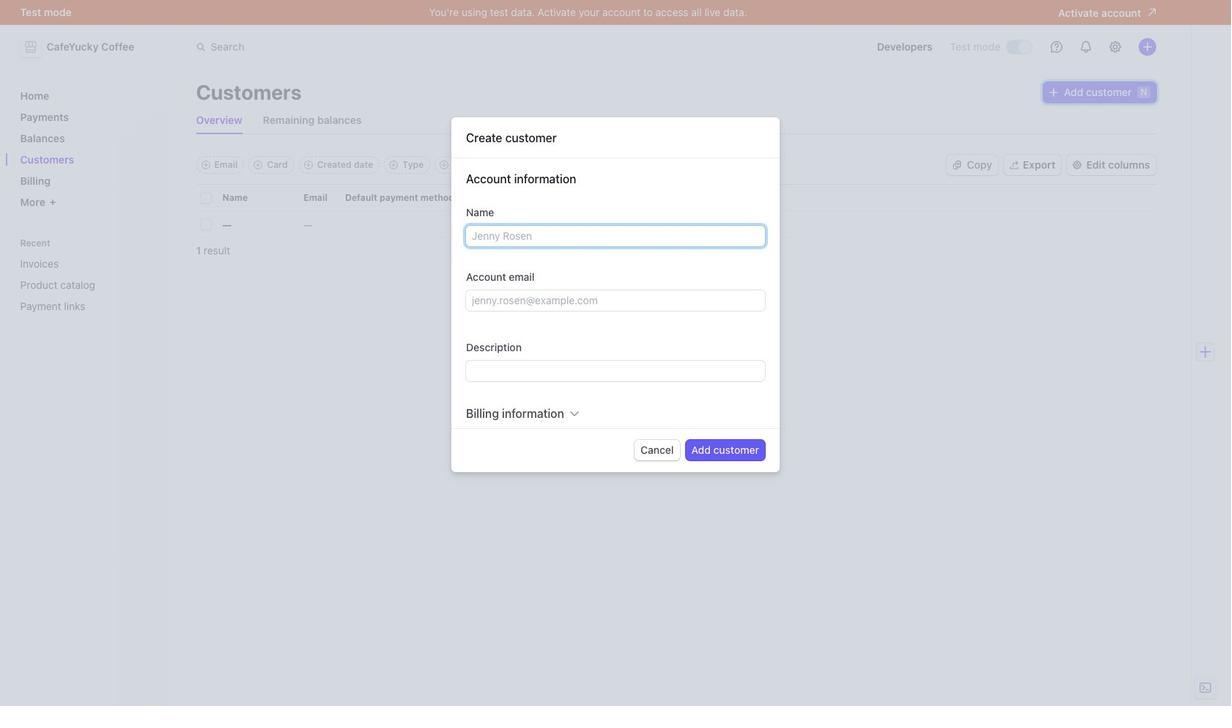 Task type: describe. For each thing, give the bounding box(es) containing it.
core navigation links element
[[14, 84, 158, 214]]

Jenny Rosen text field
[[466, 226, 765, 246]]

Select item checkbox
[[201, 219, 211, 230]]

1 recent element from the top
[[14, 238, 158, 318]]

jenny.rosen@example.com email field
[[466, 290, 765, 311]]

add type image
[[390, 161, 398, 169]]



Task type: locate. For each thing, give the bounding box(es) containing it.
None search field
[[187, 33, 601, 60]]

0 horizontal spatial svg image
[[953, 161, 962, 169]]

add more filters image
[[440, 161, 449, 169]]

0 vertical spatial svg image
[[1050, 88, 1059, 97]]

add created date image
[[304, 161, 313, 169]]

1 vertical spatial svg image
[[953, 161, 962, 169]]

add email image
[[201, 161, 210, 169]]

Select All checkbox
[[201, 193, 211, 203]]

add card image
[[254, 161, 263, 169]]

tab list
[[196, 107, 1157, 134]]

2 recent element from the top
[[14, 251, 158, 318]]

recent element
[[14, 238, 158, 318], [14, 251, 158, 318]]

1 horizontal spatial svg image
[[1050, 88, 1059, 97]]

toolbar
[[196, 156, 510, 174]]

svg image
[[1050, 88, 1059, 97], [953, 161, 962, 169]]

None text field
[[466, 360, 765, 381]]



Task type: vqa. For each thing, say whether or not it's contained in the screenshot.
Invoicing inside You're on your way to automatically reconciling and recovering invoice payments. With Billing Starter and Invoicing Plus, you'll get all the latest billing and invoicing features from Stripe.
no



